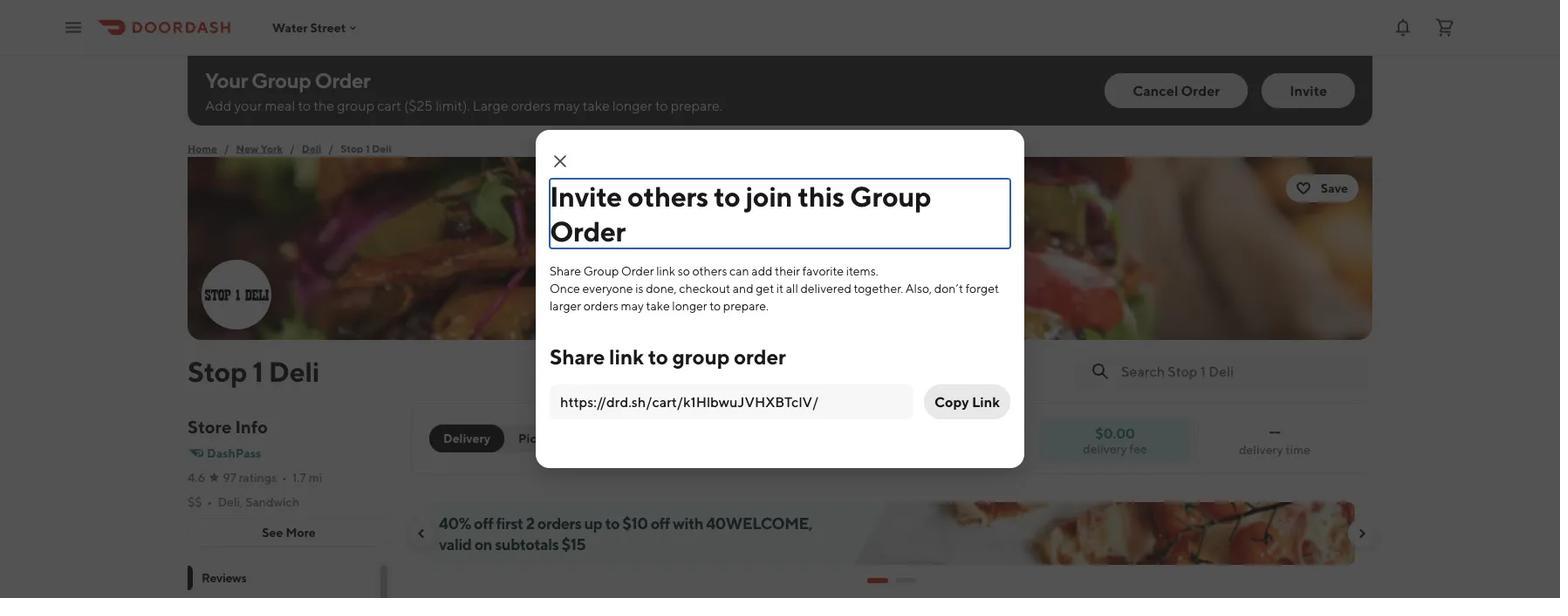 Task type: describe. For each thing, give the bounding box(es) containing it.
new york link
[[236, 140, 283, 157]]

take inside share group order link so others can add their favorite items. once everyone is done, checkout and get it all delivered together. also, don't forget larger orders may take longer to prepare.
[[646, 299, 670, 313]]

3 / from the left
[[329, 142, 334, 155]]

favorite
[[803, 264, 844, 278]]

more
[[286, 526, 316, 540]]

join
[[746, 180, 793, 213]]

1 vertical spatial 1
[[253, 355, 263, 388]]

valid
[[439, 535, 472, 554]]

1 vertical spatial •
[[207, 495, 212, 510]]

on
[[475, 535, 492, 554]]

home link
[[188, 140, 217, 157]]

forget
[[966, 282, 1000, 296]]

done,
[[646, 282, 677, 296]]

delivery inside $0.00 delivery fee
[[1083, 442, 1128, 456]]

others inside share group order link so others can add their favorite items. once everyone is done, checkout and get it all delivered together. also, don't forget larger orders may take longer to prepare.
[[693, 264, 728, 278]]

home / new york / deli / stop 1 deli
[[188, 142, 392, 155]]

cancel order
[[1133, 82, 1221, 99]]

store info
[[188, 417, 268, 438]]

may inside share group order link so others can add their favorite items. once everyone is done, checkout and get it all delivered together. also, don't forget larger orders may take longer to prepare.
[[621, 299, 644, 313]]

all
[[786, 282, 799, 296]]

add
[[205, 97, 232, 114]]

2
[[526, 514, 535, 533]]

copy link
[[935, 394, 1000, 411]]

can
[[730, 264, 750, 278]]

is
[[636, 282, 644, 296]]

97 ratings •
[[223, 471, 287, 485]]

new
[[236, 142, 259, 155]]

water street button
[[272, 20, 360, 35]]

street
[[310, 20, 346, 35]]

with
[[673, 514, 704, 533]]

large
[[473, 97, 509, 114]]

invite others to join this group order
[[550, 180, 932, 247]]

your group order add your meal to the group cart ($25 limit). large orders may take longer to prepare.
[[205, 68, 723, 114]]

group for your group order
[[252, 68, 311, 93]]

reviews
[[202, 571, 247, 586]]

mi
[[309, 471, 322, 485]]

1 horizontal spatial 1
[[366, 142, 370, 155]]

group for share group order link so others can add their favorite items.
[[584, 264, 619, 278]]

time
[[1286, 443, 1311, 457]]

invite for invite
[[1290, 82, 1328, 99]]

and
[[733, 282, 754, 296]]

save button
[[1287, 175, 1359, 203]]

your
[[205, 68, 248, 93]]

orders inside 40% off first 2 orders up to $10 off with 40welcome, valid on subtotals $15
[[538, 514, 582, 533]]

the
[[314, 97, 335, 114]]

delivered
[[801, 282, 852, 296]]

Delivery radio
[[430, 425, 505, 453]]

Item Search search field
[[1122, 362, 1359, 382]]

sandwich
[[245, 495, 300, 510]]

1 vertical spatial stop
[[188, 355, 247, 388]]

order methods option group
[[430, 425, 572, 453]]

ratings
[[239, 471, 277, 485]]

orders inside your group order add your meal to the group cart ($25 limit). large orders may take longer to prepare.
[[511, 97, 551, 114]]

cart
[[377, 97, 402, 114]]

copy
[[935, 394, 970, 411]]

get
[[756, 282, 775, 296]]

cancel
[[1133, 82, 1179, 99]]

water
[[272, 20, 308, 35]]

order inside button
[[1182, 82, 1221, 99]]

store
[[188, 417, 232, 438]]

share for share link to group order
[[550, 344, 605, 369]]

longer inside your group order add your meal to the group cart ($25 limit). large orders may take longer to prepare.
[[613, 97, 653, 114]]

limit).
[[436, 97, 470, 114]]

0 items, open order cart image
[[1435, 17, 1456, 38]]

share for share group order link so others can add their favorite items. once everyone is done, checkout and get it all delivered together. also, don't forget larger orders may take longer to prepare.
[[550, 264, 581, 278]]

1 - from the left
[[1270, 424, 1275, 440]]

their
[[775, 264, 801, 278]]

invite button
[[1263, 73, 1356, 108]]

delivery inside -- delivery time
[[1240, 443, 1284, 457]]

save
[[1322, 181, 1349, 196]]

take inside your group order add your meal to the group cart ($25 limit). large orders may take longer to prepare.
[[583, 97, 610, 114]]

share group order link so others can add their favorite items. once everyone is done, checkout and get it all delivered together. also, don't forget larger orders may take longer to prepare.
[[550, 264, 1000, 313]]

your
[[234, 97, 262, 114]]

40% off first 2 orders up to $10 off with 40welcome, valid on subtotals $15
[[439, 514, 813, 554]]

checkout
[[679, 282, 731, 296]]

orders inside share group order link so others can add their favorite items. once everyone is done, checkout and get it all delivered together. also, don't forget larger orders may take longer to prepare.
[[584, 299, 619, 313]]

close invite others to join this group order image
[[550, 151, 571, 172]]

york
[[261, 142, 283, 155]]

subtotals
[[495, 535, 559, 554]]

2 off from the left
[[651, 514, 670, 533]]

to inside invite others to join this group order
[[714, 180, 741, 213]]

next button of carousel image
[[1356, 527, 1370, 541]]

cancel order button
[[1105, 73, 1249, 108]]

link
[[972, 394, 1000, 411]]

$$ • deli, sandwich
[[188, 495, 300, 510]]

items.
[[847, 264, 879, 278]]

up
[[585, 514, 603, 533]]



Task type: locate. For each thing, give the bounding box(es) containing it.
0 horizontal spatial group
[[337, 97, 375, 114]]

see
[[262, 526, 283, 540]]

first
[[496, 514, 523, 533]]

0 vertical spatial others
[[628, 180, 709, 213]]

invite inside button
[[1290, 82, 1328, 99]]

link left so
[[657, 264, 676, 278]]

1 horizontal spatial stop
[[341, 142, 364, 155]]

0 vertical spatial invite
[[1290, 82, 1328, 99]]

delivery
[[443, 432, 491, 446]]

share link to group order
[[550, 344, 786, 369]]

stop up store
[[188, 355, 247, 388]]

1 / from the left
[[224, 142, 229, 155]]

meal
[[265, 97, 295, 114]]

0 horizontal spatial off
[[474, 514, 494, 533]]

0 vertical spatial may
[[554, 97, 580, 114]]

fee
[[1130, 442, 1148, 456]]

order
[[734, 344, 786, 369]]

-- delivery time
[[1240, 424, 1311, 457]]

1 horizontal spatial delivery
[[1240, 443, 1284, 457]]

Pickup radio
[[494, 425, 572, 453]]

larger
[[550, 299, 582, 313]]

open menu image
[[63, 17, 84, 38]]

0 vertical spatial prepare.
[[671, 97, 723, 114]]

water street
[[272, 20, 346, 35]]

2 / from the left
[[290, 142, 295, 155]]

0 vertical spatial 1
[[366, 142, 370, 155]]

may
[[554, 97, 580, 114], [621, 299, 644, 313]]

link inside share group order link so others can add their favorite items. once everyone is done, checkout and get it all delivered together. also, don't forget larger orders may take longer to prepare.
[[657, 264, 676, 278]]

/
[[224, 142, 229, 155], [290, 142, 295, 155], [329, 142, 334, 155]]

2 horizontal spatial group
[[850, 180, 932, 213]]

0 vertical spatial orders
[[511, 97, 551, 114]]

1 horizontal spatial •
[[282, 471, 287, 485]]

1 vertical spatial may
[[621, 299, 644, 313]]

group inside your group order add your meal to the group cart ($25 limit). large orders may take longer to prepare.
[[337, 97, 375, 114]]

delivery
[[1083, 442, 1128, 456], [1240, 443, 1284, 457]]

1 horizontal spatial group
[[584, 264, 619, 278]]

1 vertical spatial link
[[609, 344, 644, 369]]

orders up $15
[[538, 514, 582, 533]]

see more button
[[189, 519, 389, 547]]

1 horizontal spatial longer
[[673, 299, 708, 313]]

prepare. inside your group order add your meal to the group cart ($25 limit). large orders may take longer to prepare.
[[671, 97, 723, 114]]

1 horizontal spatial may
[[621, 299, 644, 313]]

Share link text field
[[560, 393, 904, 412]]

order up the
[[315, 68, 370, 93]]

1 horizontal spatial link
[[657, 264, 676, 278]]

0 horizontal spatial invite
[[550, 180, 622, 213]]

together.
[[854, 282, 904, 296]]

it
[[777, 282, 784, 296]]

pickup
[[519, 432, 558, 446]]

$$
[[188, 495, 202, 510]]

orders
[[511, 97, 551, 114], [584, 299, 619, 313], [538, 514, 582, 533]]

group inside invite others to join this group order
[[850, 180, 932, 213]]

0 horizontal spatial take
[[583, 97, 610, 114]]

/ right deli link
[[329, 142, 334, 155]]

longer inside share group order link so others can add their favorite items. once everyone is done, checkout and get it all delivered together. also, don't forget larger orders may take longer to prepare.
[[673, 299, 708, 313]]

• right $$
[[207, 495, 212, 510]]

everyone
[[583, 282, 633, 296]]

2 vertical spatial orders
[[538, 514, 582, 533]]

0 vertical spatial •
[[282, 471, 287, 485]]

order inside your group order add your meal to the group cart ($25 limit). large orders may take longer to prepare.
[[315, 68, 370, 93]]

to
[[298, 97, 311, 114], [656, 97, 668, 114], [714, 180, 741, 213], [710, 299, 721, 313], [648, 344, 669, 369], [605, 514, 620, 533]]

stop
[[341, 142, 364, 155], [188, 355, 247, 388]]

group
[[252, 68, 311, 93], [850, 180, 932, 213], [584, 264, 619, 278]]

0 horizontal spatial longer
[[613, 97, 653, 114]]

1 horizontal spatial off
[[651, 514, 670, 533]]

1 up info
[[253, 355, 263, 388]]

group inside share group order link so others can add their favorite items. once everyone is done, checkout and get it all delivered together. also, don't forget larger orders may take longer to prepare.
[[584, 264, 619, 278]]

1 horizontal spatial take
[[646, 299, 670, 313]]

0 vertical spatial share
[[550, 264, 581, 278]]

stop right deli link
[[341, 142, 364, 155]]

97
[[223, 471, 237, 485]]

group up meal
[[252, 68, 311, 93]]

stop 1 deli
[[188, 355, 320, 388]]

group up everyone
[[584, 264, 619, 278]]

1.7
[[292, 471, 306, 485]]

1 vertical spatial group
[[850, 180, 932, 213]]

home
[[188, 142, 217, 155]]

previous button of carousel image
[[415, 527, 429, 541]]

-
[[1270, 424, 1275, 440], [1275, 424, 1281, 440]]

may up close invite others to join this group order image
[[554, 97, 580, 114]]

deli
[[302, 142, 322, 155], [372, 142, 392, 155], [269, 355, 320, 388]]

also,
[[906, 282, 932, 296]]

once
[[550, 282, 580, 296]]

1 vertical spatial group
[[673, 344, 730, 369]]

to inside 40% off first 2 orders up to $10 off with 40welcome, valid on subtotals $15
[[605, 514, 620, 533]]

0 horizontal spatial stop
[[188, 355, 247, 388]]

off
[[474, 514, 494, 533], [651, 514, 670, 533]]

invite for invite others to join this group order
[[550, 180, 622, 213]]

0 vertical spatial link
[[657, 264, 676, 278]]

0 horizontal spatial 1
[[253, 355, 263, 388]]

share down larger at the left of page
[[550, 344, 605, 369]]

delivery left time
[[1240, 443, 1284, 457]]

0 horizontal spatial group
[[252, 68, 311, 93]]

off up the on
[[474, 514, 494, 533]]

1 horizontal spatial /
[[290, 142, 295, 155]]

group
[[337, 97, 375, 114], [673, 344, 730, 369]]

1 right deli link
[[366, 142, 370, 155]]

don't
[[935, 282, 964, 296]]

select promotional banner element
[[868, 566, 917, 597]]

0 horizontal spatial /
[[224, 142, 229, 155]]

$10
[[623, 514, 648, 533]]

2 vertical spatial group
[[584, 264, 619, 278]]

info
[[235, 417, 268, 438]]

1.7 mi
[[292, 471, 322, 485]]

1 share from the top
[[550, 264, 581, 278]]

1 vertical spatial share
[[550, 344, 605, 369]]

$15
[[562, 535, 586, 554]]

others inside invite others to join this group order
[[628, 180, 709, 213]]

group right the
[[337, 97, 375, 114]]

share
[[550, 264, 581, 278], [550, 344, 605, 369]]

($25
[[404, 97, 433, 114]]

others up checkout
[[693, 264, 728, 278]]

2 horizontal spatial /
[[329, 142, 334, 155]]

longer
[[613, 97, 653, 114], [673, 299, 708, 313]]

orders right large
[[511, 97, 551, 114]]

prepare. inside share group order link so others can add their favorite items. once everyone is done, checkout and get it all delivered together. also, don't forget larger orders may take longer to prepare.
[[724, 299, 769, 313]]

0 vertical spatial longer
[[613, 97, 653, 114]]

1 vertical spatial others
[[693, 264, 728, 278]]

order inside share group order link so others can add their favorite items. once everyone is done, checkout and get it all delivered together. also, don't forget larger orders may take longer to prepare.
[[621, 264, 654, 278]]

1 off from the left
[[474, 514, 494, 533]]

1 vertical spatial prepare.
[[724, 299, 769, 313]]

order
[[315, 68, 370, 93], [1182, 82, 1221, 99], [550, 215, 626, 247], [621, 264, 654, 278]]

off right $10
[[651, 514, 670, 533]]

dashpass
[[207, 447, 261, 461]]

may down is
[[621, 299, 644, 313]]

• left 1.7
[[282, 471, 287, 485]]

link down is
[[609, 344, 644, 369]]

group up share link text field
[[673, 344, 730, 369]]

/ left new
[[224, 142, 229, 155]]

see more
[[262, 526, 316, 540]]

deli link
[[302, 140, 322, 157]]

so
[[678, 264, 690, 278]]

0 vertical spatial group
[[337, 97, 375, 114]]

1 vertical spatial invite
[[550, 180, 622, 213]]

to inside share group order link so others can add their favorite items. once everyone is done, checkout and get it all delivered together. also, don't forget larger orders may take longer to prepare.
[[710, 299, 721, 313]]

share inside share group order link so others can add their favorite items. once everyone is done, checkout and get it all delivered together. also, don't forget larger orders may take longer to prepare.
[[550, 264, 581, 278]]

invite inside invite others to join this group order
[[550, 180, 622, 213]]

$0.00 delivery fee
[[1083, 425, 1148, 456]]

2 - from the left
[[1275, 424, 1281, 440]]

prepare.
[[671, 97, 723, 114], [724, 299, 769, 313]]

0 horizontal spatial delivery
[[1083, 442, 1128, 456]]

40welcome,
[[706, 514, 813, 533]]

this
[[798, 180, 845, 213]]

order inside invite others to join this group order
[[550, 215, 626, 247]]

4.6
[[188, 471, 205, 485]]

0 horizontal spatial •
[[207, 495, 212, 510]]

/ left deli link
[[290, 142, 295, 155]]

orders down everyone
[[584, 299, 619, 313]]

copy link button
[[924, 385, 1011, 420]]

order right cancel
[[1182, 82, 1221, 99]]

1
[[366, 142, 370, 155], [253, 355, 263, 388]]

group inside your group order add your meal to the group cart ($25 limit). large orders may take longer to prepare.
[[252, 68, 311, 93]]

1 horizontal spatial group
[[673, 344, 730, 369]]

order up is
[[621, 264, 654, 278]]

notification bell image
[[1393, 17, 1414, 38]]

0 vertical spatial take
[[583, 97, 610, 114]]

others up so
[[628, 180, 709, 213]]

share up once
[[550, 264, 581, 278]]

0 horizontal spatial may
[[554, 97, 580, 114]]

40%
[[439, 514, 471, 533]]

may inside your group order add your meal to the group cart ($25 limit). large orders may take longer to prepare.
[[554, 97, 580, 114]]

1 horizontal spatial invite
[[1290, 82, 1328, 99]]

stop 1 deli image
[[188, 157, 1373, 340], [203, 262, 270, 328]]

$0.00
[[1096, 425, 1136, 442]]

•
[[282, 471, 287, 485], [207, 495, 212, 510]]

delivery left fee
[[1083, 442, 1128, 456]]

deli,
[[218, 495, 243, 510]]

1 vertical spatial longer
[[673, 299, 708, 313]]

2 share from the top
[[550, 344, 605, 369]]

0 horizontal spatial link
[[609, 344, 644, 369]]

add
[[752, 264, 773, 278]]

0 vertical spatial stop
[[341, 142, 364, 155]]

others
[[628, 180, 709, 213], [693, 264, 728, 278]]

1 vertical spatial take
[[646, 299, 670, 313]]

0 vertical spatial group
[[252, 68, 311, 93]]

1 vertical spatial orders
[[584, 299, 619, 313]]

group right this on the right
[[850, 180, 932, 213]]

order up everyone
[[550, 215, 626, 247]]



Task type: vqa. For each thing, say whether or not it's contained in the screenshot.
Delivery Option
yes



